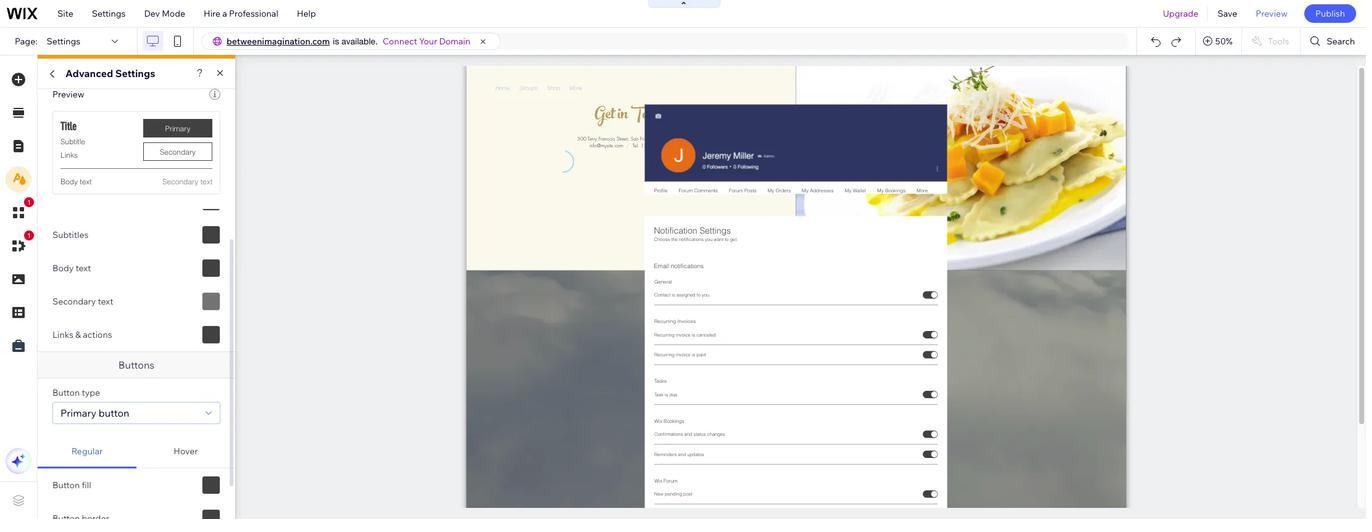 Task type: describe. For each thing, give the bounding box(es) containing it.
advanced settings
[[65, 67, 155, 80]]

buttons
[[118, 359, 155, 372]]

fill
[[82, 480, 91, 492]]

links inside 'title subtitle links'
[[61, 151, 78, 160]]

upgrade
[[1163, 8, 1199, 19]]

links & actions
[[52, 330, 112, 341]]

button fill
[[52, 480, 91, 492]]

betweenimagination.com
[[227, 36, 330, 47]]

0 vertical spatial settings
[[92, 8, 126, 19]]

2 vertical spatial settings
[[115, 67, 155, 80]]

dividers
[[83, 136, 116, 147]]

hire
[[204, 8, 221, 19]]

a
[[222, 8, 227, 19]]

button for button type
[[52, 388, 80, 399]]

secondary up links & actions
[[52, 296, 96, 308]]

search button
[[1301, 28, 1367, 55]]

subtitles
[[52, 230, 89, 241]]

your
[[419, 36, 437, 47]]

text down secondary button
[[200, 177, 212, 186]]

secondary background
[[52, 103, 146, 114]]

1 vertical spatial body
[[52, 263, 74, 274]]

& for links
[[75, 330, 81, 341]]

text up actions
[[98, 296, 113, 308]]

2 1 from the top
[[27, 232, 31, 240]]

1 1 button from the top
[[6, 198, 34, 226]]

mode
[[162, 8, 185, 19]]

background
[[98, 103, 146, 114]]

type
[[82, 388, 100, 399]]

secondary down secondary button
[[162, 177, 198, 186]]

50% button
[[1196, 28, 1242, 55]]

text down subtitles
[[76, 263, 91, 274]]

50%
[[1216, 36, 1233, 47]]

available.
[[342, 36, 378, 46]]

0 vertical spatial body
[[61, 177, 78, 186]]

tools
[[1268, 36, 1290, 47]]

site
[[57, 8, 73, 19]]

domain
[[439, 36, 471, 47]]

1 vertical spatial settings
[[47, 36, 80, 47]]

primary for primary button
[[61, 408, 96, 420]]

0 horizontal spatial secondary text
[[52, 296, 113, 308]]

text down lines & dividers on the top of the page
[[80, 177, 92, 186]]

dev
[[144, 8, 160, 19]]

title
[[61, 120, 77, 133]]

hire a professional
[[204, 8, 278, 19]]

preview button
[[1247, 0, 1297, 27]]



Task type: locate. For each thing, give the bounding box(es) containing it.
&
[[76, 136, 81, 147], [75, 330, 81, 341]]

secondary text
[[162, 177, 212, 186], [52, 296, 113, 308]]

0 vertical spatial button
[[52, 388, 80, 399]]

0 vertical spatial preview
[[1256, 8, 1288, 19]]

secondary down primary button
[[160, 147, 196, 157]]

2 & from the top
[[75, 330, 81, 341]]

1 horizontal spatial primary
[[165, 124, 190, 133]]

lines
[[52, 136, 74, 147]]

subtitle
[[61, 137, 85, 146]]

hover
[[174, 446, 198, 457]]

primary down button type
[[61, 408, 96, 420]]

help
[[297, 8, 316, 19]]

regular
[[71, 446, 103, 457]]

& right lines
[[76, 136, 81, 147]]

body down subtitle
[[61, 177, 78, 186]]

advanced
[[65, 67, 113, 80]]

1 1 from the top
[[27, 199, 31, 206]]

button left fill
[[52, 480, 80, 492]]

links down subtitle
[[61, 151, 78, 160]]

secondary
[[52, 103, 96, 114], [160, 147, 196, 157], [162, 177, 198, 186], [52, 296, 96, 308]]

0 horizontal spatial preview
[[52, 89, 84, 100]]

secondary up title
[[52, 103, 96, 114]]

& left actions
[[75, 330, 81, 341]]

0 horizontal spatial primary
[[61, 408, 96, 420]]

button for button fill
[[52, 480, 80, 492]]

settings down "site"
[[47, 36, 80, 47]]

1
[[27, 199, 31, 206], [27, 232, 31, 240]]

1 vertical spatial 1
[[27, 232, 31, 240]]

title subtitle links
[[61, 120, 85, 160]]

lines & dividers
[[52, 136, 116, 147]]

button
[[52, 388, 80, 399], [52, 480, 80, 492]]

secondary inside button
[[160, 147, 196, 157]]

settings left "dev" in the top of the page
[[92, 8, 126, 19]]

links left actions
[[52, 330, 73, 341]]

1 vertical spatial links
[[52, 330, 73, 341]]

body text down subtitles
[[52, 263, 91, 274]]

0 vertical spatial body text
[[61, 177, 92, 186]]

search
[[1327, 36, 1355, 47]]

button
[[99, 408, 129, 420]]

& for lines
[[76, 136, 81, 147]]

1 vertical spatial secondary text
[[52, 296, 113, 308]]

0 vertical spatial links
[[61, 151, 78, 160]]

0 vertical spatial secondary text
[[162, 177, 212, 186]]

body down subtitles
[[52, 263, 74, 274]]

preview down advanced
[[52, 89, 84, 100]]

tools button
[[1242, 28, 1301, 55]]

dev mode
[[144, 8, 185, 19]]

body text
[[61, 177, 92, 186], [52, 263, 91, 274]]

publish button
[[1305, 4, 1357, 23]]

1 vertical spatial primary
[[61, 408, 96, 420]]

primary
[[165, 124, 190, 133], [61, 408, 96, 420]]

secondary text up links & actions
[[52, 296, 113, 308]]

button left type
[[52, 388, 80, 399]]

1 vertical spatial &
[[75, 330, 81, 341]]

0 vertical spatial 1 button
[[6, 198, 34, 226]]

0 vertical spatial &
[[76, 136, 81, 147]]

primary for primary
[[165, 124, 190, 133]]

save button
[[1209, 0, 1247, 27]]

preview up tools button
[[1256, 8, 1288, 19]]

2 button from the top
[[52, 480, 80, 492]]

secondary text down secondary button
[[162, 177, 212, 186]]

publish
[[1316, 8, 1346, 19]]

primary button
[[61, 408, 129, 420]]

primary button
[[143, 119, 212, 138]]

connect
[[383, 36, 417, 47]]

preview inside button
[[1256, 8, 1288, 19]]

0 vertical spatial primary
[[165, 124, 190, 133]]

1 horizontal spatial preview
[[1256, 8, 1288, 19]]

primary up secondary button
[[165, 124, 190, 133]]

1 horizontal spatial secondary text
[[162, 177, 212, 186]]

1 button from the top
[[52, 388, 80, 399]]

1 vertical spatial 1 button
[[6, 231, 34, 259]]

is
[[333, 36, 339, 46]]

body
[[61, 177, 78, 186], [52, 263, 74, 274]]

primary inside button
[[165, 124, 190, 133]]

text
[[80, 177, 92, 186], [200, 177, 212, 186], [76, 263, 91, 274], [98, 296, 113, 308]]

settings up background
[[115, 67, 155, 80]]

secondary button
[[143, 143, 212, 161]]

button type
[[52, 388, 100, 399]]

professional
[[229, 8, 278, 19]]

preview
[[1256, 8, 1288, 19], [52, 89, 84, 100]]

1 vertical spatial button
[[52, 480, 80, 492]]

1 button
[[6, 198, 34, 226], [6, 231, 34, 259]]

is available. connect your domain
[[333, 36, 471, 47]]

settings
[[92, 8, 126, 19], [47, 36, 80, 47], [115, 67, 155, 80]]

1 vertical spatial preview
[[52, 89, 84, 100]]

actions
[[83, 330, 112, 341]]

links
[[61, 151, 78, 160], [52, 330, 73, 341]]

text
[[127, 165, 146, 178]]

0 vertical spatial 1
[[27, 199, 31, 206]]

1 vertical spatial body text
[[52, 263, 91, 274]]

1 & from the top
[[76, 136, 81, 147]]

2 1 button from the top
[[6, 231, 34, 259]]

save
[[1218, 8, 1238, 19]]

body text down subtitle
[[61, 177, 92, 186]]



Task type: vqa. For each thing, say whether or not it's contained in the screenshot.
Blog Pages
no



